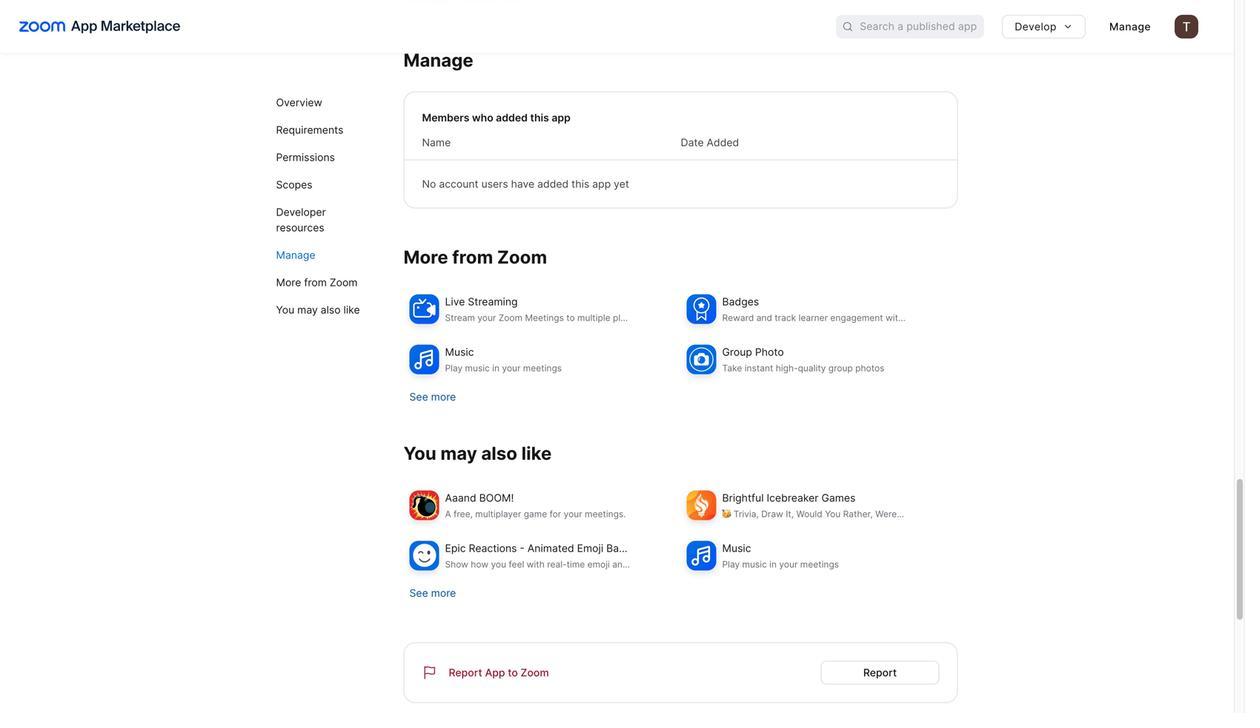 Task type: locate. For each thing, give the bounding box(es) containing it.
2 see more link from the top
[[410, 587, 456, 600]]

see more link
[[410, 391, 456, 404], [410, 587, 456, 600]]

1 horizontal spatial your
[[564, 509, 582, 520]]

manage inside manage button
[[1109, 20, 1151, 33]]

1 horizontal spatial manage
[[404, 49, 473, 71]]

0 horizontal spatial your
[[502, 363, 521, 374]]

0 vertical spatial may
[[297, 304, 318, 316]]

music play music in your meetings down "streaming" at the top left of the page
[[445, 346, 562, 374]]

added right who
[[496, 112, 528, 124]]

0 horizontal spatial from
[[304, 276, 327, 289]]

music down live at top
[[445, 346, 474, 359]]

see more for more
[[410, 391, 456, 404]]

may down the more from zoom link
[[297, 304, 318, 316]]

1 vertical spatial you
[[404, 443, 436, 465]]

photo
[[755, 346, 784, 359]]

from
[[452, 247, 493, 268], [304, 276, 327, 289]]

1 vertical spatial your
[[564, 509, 582, 520]]

brightful
[[722, 492, 764, 505]]

no account users have added this app yet
[[422, 178, 629, 191]]

play down brightful
[[722, 560, 740, 570]]

1 vertical spatial music
[[722, 543, 751, 555]]

1 horizontal spatial from
[[452, 247, 493, 268]]

like
[[344, 304, 360, 316], [521, 443, 552, 465]]

may up the 'aaand'
[[441, 443, 477, 465]]

more
[[431, 391, 456, 404], [431, 587, 456, 600]]

1 see from the top
[[410, 391, 428, 404]]

developer
[[276, 206, 326, 219]]

1 horizontal spatial more
[[404, 247, 448, 268]]

this right who
[[530, 112, 549, 124]]

1 vertical spatial see more link
[[410, 587, 456, 600]]

more down manage link
[[276, 276, 301, 289]]

play down live at top
[[445, 363, 463, 374]]

zoom up "streaming" at the top left of the page
[[497, 247, 547, 268]]

members who added this app
[[422, 112, 571, 124]]

more from zoom down manage link
[[276, 276, 358, 289]]

2 see more from the top
[[410, 587, 456, 600]]

like down the more from zoom link
[[344, 304, 360, 316]]

you may also like up the 'aaand'
[[404, 443, 552, 465]]

1 vertical spatial added
[[537, 178, 569, 191]]

0 vertical spatial you may also like
[[276, 304, 360, 316]]

play
[[445, 363, 463, 374], [722, 560, 740, 570]]

see more
[[410, 391, 456, 404], [410, 587, 456, 600]]

music play music in your meetings down brightful icebreaker games
[[722, 543, 839, 570]]

0 horizontal spatial added
[[496, 112, 528, 124]]

0 vertical spatial music
[[445, 346, 474, 359]]

0 horizontal spatial meetings
[[523, 363, 562, 374]]

1 horizontal spatial app
[[592, 178, 611, 191]]

games
[[822, 492, 856, 505]]

0 vertical spatial play
[[445, 363, 463, 374]]

1 more from the top
[[431, 391, 456, 404]]

1 horizontal spatial you
[[404, 443, 436, 465]]

photos
[[855, 363, 885, 374]]

requirements
[[276, 124, 343, 136]]

see more for you
[[410, 587, 456, 600]]

1 vertical spatial like
[[521, 443, 552, 465]]

1 horizontal spatial music
[[722, 543, 751, 555]]

0 vertical spatial from
[[452, 247, 493, 268]]

group
[[828, 363, 853, 374]]

2 horizontal spatial manage
[[1109, 20, 1151, 33]]

1 horizontal spatial report
[[863, 667, 897, 680]]

report for report app to zoom
[[449, 667, 482, 680]]

report
[[449, 667, 482, 680], [863, 667, 897, 680]]

more from zoom
[[404, 247, 547, 268], [276, 276, 358, 289]]

date added
[[681, 136, 739, 149]]

reactions
[[469, 543, 517, 555]]

music
[[445, 346, 474, 359], [722, 543, 751, 555]]

live streaming
[[445, 296, 518, 308]]

develop
[[1015, 20, 1057, 33]]

zoom right 'to' in the bottom left of the page
[[521, 667, 549, 680]]

0 horizontal spatial music
[[465, 363, 490, 374]]

music down brightful
[[722, 543, 751, 555]]

manage inside manage link
[[276, 249, 315, 262]]

1 vertical spatial may
[[441, 443, 477, 465]]

2 see from the top
[[410, 587, 428, 600]]

like up aaand boom! a free, multiplayer game for your meetings.
[[521, 443, 552, 465]]

1 vertical spatial meetings
[[800, 560, 839, 570]]

1 report from the left
[[449, 667, 482, 680]]

1 see more from the top
[[410, 391, 456, 404]]

0 horizontal spatial also
[[321, 304, 341, 316]]

high-
[[776, 363, 798, 374]]

meetings
[[523, 363, 562, 374], [800, 560, 839, 570]]

in down brightful icebreaker games
[[769, 560, 777, 570]]

you
[[276, 304, 294, 316], [404, 443, 436, 465]]

1 vertical spatial also
[[481, 443, 517, 465]]

0 vertical spatial see more link
[[410, 391, 456, 404]]

manage for manage link
[[276, 249, 315, 262]]

-
[[520, 543, 525, 555]]

more up live at top
[[404, 247, 448, 268]]

1 vertical spatial more
[[431, 587, 456, 600]]

1 vertical spatial see more
[[410, 587, 456, 600]]

music play music in your meetings
[[445, 346, 562, 374], [722, 543, 839, 570]]

may
[[297, 304, 318, 316], [441, 443, 477, 465]]

0 vertical spatial meetings
[[523, 363, 562, 374]]

0 vertical spatial this
[[530, 112, 549, 124]]

more
[[404, 247, 448, 268], [276, 276, 301, 289]]

users
[[481, 178, 508, 191]]

0 horizontal spatial manage
[[276, 249, 315, 262]]

0 vertical spatial app
[[552, 112, 571, 124]]

see for more
[[410, 391, 428, 404]]

multiplayer
[[475, 509, 521, 520]]

0 vertical spatial you
[[276, 304, 294, 316]]

this left yet
[[572, 178, 590, 191]]

report for report
[[863, 667, 897, 680]]

added
[[496, 112, 528, 124], [537, 178, 569, 191]]

added right have
[[537, 178, 569, 191]]

zoom
[[497, 247, 547, 268], [330, 276, 358, 289], [521, 667, 549, 680]]

1 horizontal spatial in
[[769, 560, 777, 570]]

manage link
[[276, 242, 377, 269]]

1 vertical spatial music play music in your meetings
[[722, 543, 839, 570]]

added
[[707, 136, 739, 149]]

1 vertical spatial see
[[410, 587, 428, 600]]

from down manage link
[[304, 276, 327, 289]]

zoom down manage link
[[330, 276, 358, 289]]

2 more from the top
[[431, 587, 456, 600]]

manage button
[[1098, 15, 1163, 39]]

banner
[[0, 0, 1234, 53]]

you may also like link
[[276, 296, 377, 324]]

0 vertical spatial see
[[410, 391, 428, 404]]

0 vertical spatial music play music in your meetings
[[445, 346, 562, 374]]

more for more
[[431, 391, 456, 404]]

0 vertical spatial also
[[321, 304, 341, 316]]

1 horizontal spatial meetings
[[800, 560, 839, 570]]

1 vertical spatial more from zoom
[[276, 276, 358, 289]]

1 vertical spatial more
[[276, 276, 301, 289]]

0 horizontal spatial music play music in your meetings
[[445, 346, 562, 374]]

0 horizontal spatial play
[[445, 363, 463, 374]]

see
[[410, 391, 428, 404], [410, 587, 428, 600]]

also up boom!
[[481, 443, 517, 465]]

badges
[[722, 296, 759, 308]]

0 vertical spatial more
[[431, 391, 456, 404]]

1 horizontal spatial music play music in your meetings
[[722, 543, 839, 570]]

scopes link
[[276, 171, 377, 199]]

0 vertical spatial see more
[[410, 391, 456, 404]]

1 see more link from the top
[[410, 391, 456, 404]]

epic reactions - animated emoji backgrounds
[[445, 543, 670, 555]]

report inside "report" button
[[863, 667, 897, 680]]

0 vertical spatial like
[[344, 304, 360, 316]]

music down live streaming
[[465, 363, 490, 374]]

0 vertical spatial manage
[[1109, 20, 1151, 33]]

emoji
[[577, 543, 603, 555]]

overview
[[276, 96, 322, 109]]

you may also like down the more from zoom link
[[276, 304, 360, 316]]

live
[[445, 296, 465, 308]]

1 horizontal spatial play
[[722, 560, 740, 570]]

2 vertical spatial your
[[779, 560, 798, 570]]

0 vertical spatial in
[[492, 363, 500, 374]]

in
[[492, 363, 500, 374], [769, 560, 777, 570]]

your
[[502, 363, 521, 374], [564, 509, 582, 520], [779, 560, 798, 570]]

1 horizontal spatial like
[[521, 443, 552, 465]]

1 vertical spatial app
[[592, 178, 611, 191]]

your down "streaming" at the top left of the page
[[502, 363, 521, 374]]

also down the more from zoom link
[[321, 304, 341, 316]]

icebreaker
[[767, 492, 819, 505]]

0 horizontal spatial report
[[449, 667, 482, 680]]

your down brightful icebreaker games
[[779, 560, 798, 570]]

date
[[681, 136, 704, 149]]

develop button
[[1002, 15, 1086, 39]]

your right for
[[564, 509, 582, 520]]

1 horizontal spatial also
[[481, 443, 517, 465]]

app
[[485, 667, 505, 680]]

requirements link
[[276, 116, 377, 144]]

you may also like
[[276, 304, 360, 316], [404, 443, 552, 465]]

more from zoom up live streaming
[[404, 247, 547, 268]]

app
[[552, 112, 571, 124], [592, 178, 611, 191]]

group photo take instant high-quality group photos
[[722, 346, 885, 374]]

1 vertical spatial music
[[742, 560, 767, 570]]

Search text field
[[860, 16, 984, 37]]

2 vertical spatial manage
[[276, 249, 315, 262]]

game
[[524, 509, 547, 520]]

in down "streaming" at the top left of the page
[[492, 363, 500, 374]]

1 horizontal spatial more from zoom
[[404, 247, 547, 268]]

1 vertical spatial this
[[572, 178, 590, 191]]

manage
[[1109, 20, 1151, 33], [404, 49, 473, 71], [276, 249, 315, 262]]

also
[[321, 304, 341, 316], [481, 443, 517, 465]]

see for you
[[410, 587, 428, 600]]

music down brightful
[[742, 560, 767, 570]]

0 vertical spatial music
[[465, 363, 490, 374]]

0 horizontal spatial in
[[492, 363, 500, 374]]

0 vertical spatial your
[[502, 363, 521, 374]]

this
[[530, 112, 549, 124], [572, 178, 590, 191]]

1 vertical spatial from
[[304, 276, 327, 289]]

from up live streaming
[[452, 247, 493, 268]]

1 vertical spatial play
[[722, 560, 740, 570]]

1 vertical spatial you may also like
[[404, 443, 552, 465]]

0 horizontal spatial you
[[276, 304, 294, 316]]

epic
[[445, 543, 466, 555]]

2 report from the left
[[863, 667, 897, 680]]

have
[[511, 178, 535, 191]]

music
[[465, 363, 490, 374], [742, 560, 767, 570]]



Task type: describe. For each thing, give the bounding box(es) containing it.
1 vertical spatial manage
[[404, 49, 473, 71]]

scopes
[[276, 179, 312, 191]]

0 horizontal spatial more from zoom
[[276, 276, 358, 289]]

0 vertical spatial more from zoom
[[404, 247, 547, 268]]

more for you
[[431, 587, 456, 600]]

instant
[[745, 363, 773, 374]]

report button
[[821, 662, 939, 685]]

for
[[550, 509, 561, 520]]

account
[[439, 178, 479, 191]]

0 horizontal spatial this
[[530, 112, 549, 124]]

no
[[422, 178, 436, 191]]

overview link
[[276, 89, 377, 116]]

0 horizontal spatial app
[[552, 112, 571, 124]]

0 horizontal spatial may
[[297, 304, 318, 316]]

1 horizontal spatial music
[[742, 560, 767, 570]]

inline image
[[422, 666, 437, 681]]

your inside aaand boom! a free, multiplayer game for your meetings.
[[564, 509, 582, 520]]

1 horizontal spatial this
[[572, 178, 590, 191]]

see more link for you
[[410, 587, 456, 600]]

manage for manage button
[[1109, 20, 1151, 33]]

to
[[508, 667, 518, 680]]

0 horizontal spatial you may also like
[[276, 304, 360, 316]]

1 vertical spatial in
[[769, 560, 777, 570]]

0 vertical spatial added
[[496, 112, 528, 124]]

0 horizontal spatial more
[[276, 276, 301, 289]]

banner containing develop
[[0, 0, 1234, 53]]

2 horizontal spatial your
[[779, 560, 798, 570]]

0 vertical spatial zoom
[[497, 247, 547, 268]]

boom!
[[479, 492, 514, 505]]

brightful icebreaker games
[[722, 492, 856, 505]]

name
[[422, 136, 451, 149]]

1 horizontal spatial may
[[441, 443, 477, 465]]

backgrounds
[[606, 543, 670, 555]]

1 vertical spatial zoom
[[330, 276, 358, 289]]

1 horizontal spatial added
[[537, 178, 569, 191]]

aaand boom! a free, multiplayer game for your meetings.
[[445, 492, 626, 520]]

search a published app element
[[836, 15, 984, 39]]

permissions
[[276, 151, 335, 164]]

1 horizontal spatial you may also like
[[404, 443, 552, 465]]

developer resources
[[276, 206, 326, 234]]

0 horizontal spatial like
[[344, 304, 360, 316]]

yet
[[614, 178, 629, 191]]

who
[[472, 112, 493, 124]]

members
[[422, 112, 469, 124]]

2 vertical spatial zoom
[[521, 667, 549, 680]]

more from zoom link
[[276, 269, 377, 296]]

see more link for more
[[410, 391, 456, 404]]

quality
[[798, 363, 826, 374]]

take
[[722, 363, 742, 374]]

0 horizontal spatial music
[[445, 346, 474, 359]]

aaand
[[445, 492, 476, 505]]

group
[[722, 346, 752, 359]]

free,
[[454, 509, 473, 520]]

animated
[[528, 543, 574, 555]]

resources
[[276, 222, 324, 234]]

streaming
[[468, 296, 518, 308]]

report app to zoom
[[449, 667, 549, 680]]

developer resources link
[[276, 199, 377, 242]]

0 vertical spatial more
[[404, 247, 448, 268]]

a
[[445, 509, 451, 520]]

permissions link
[[276, 144, 377, 171]]

meetings.
[[585, 509, 626, 520]]



Task type: vqa. For each thing, say whether or not it's contained in the screenshot.
"Note"
no



